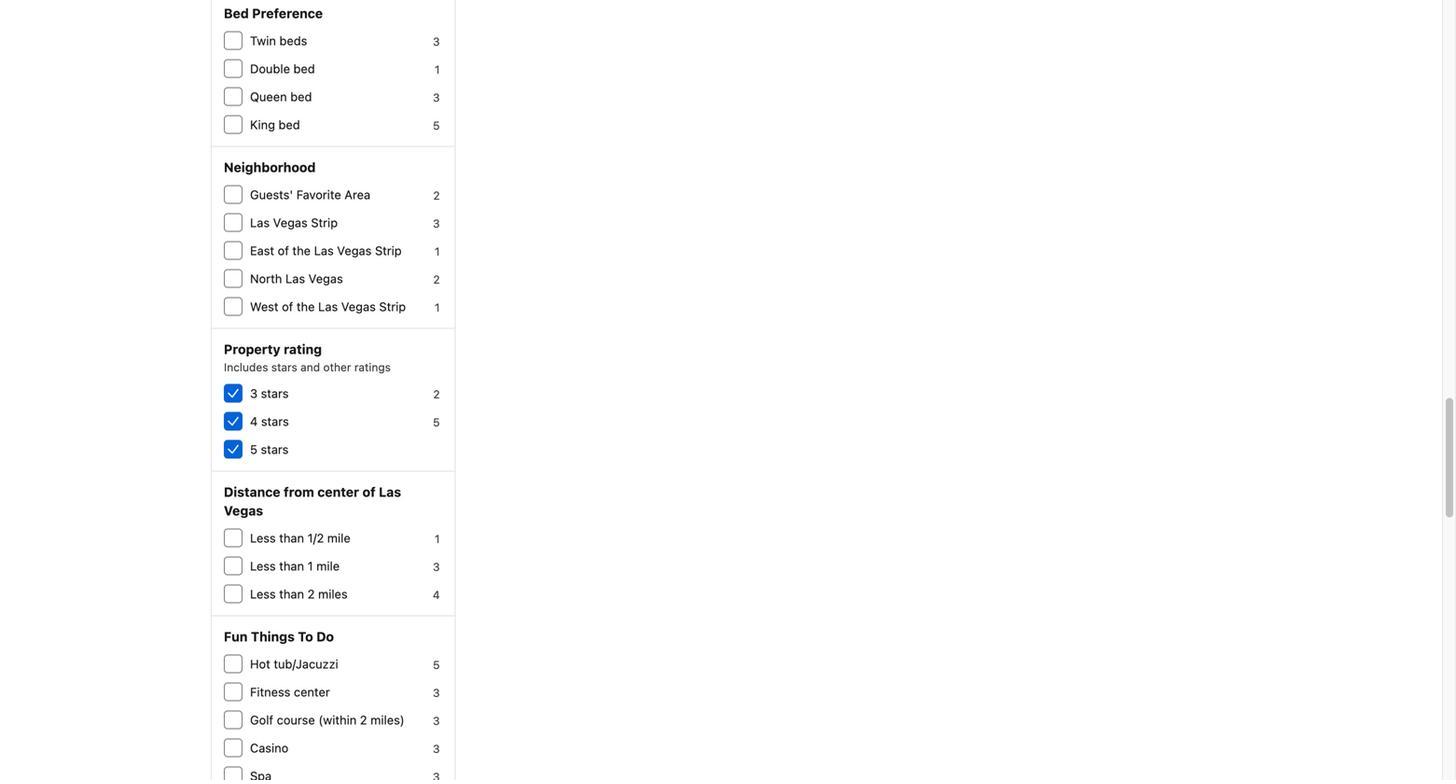 Task type: describe. For each thing, give the bounding box(es) containing it.
twin beds
[[250, 34, 307, 48]]

west
[[250, 300, 279, 313]]

preference
[[252, 6, 323, 21]]

miles
[[318, 587, 348, 601]]

king
[[250, 118, 275, 132]]

las up east
[[250, 216, 270, 230]]

1/2
[[308, 531, 324, 545]]

other
[[323, 361, 351, 374]]

bed for double bed
[[293, 62, 315, 76]]

las vegas strip
[[250, 216, 338, 230]]

1 vertical spatial center
[[294, 685, 330, 699]]

golf
[[250, 713, 273, 727]]

less for less than 1 mile
[[250, 559, 276, 573]]

less than 1/2 mile
[[250, 531, 351, 545]]

1 for less than 1/2 mile
[[435, 532, 440, 545]]

area
[[345, 188, 371, 202]]

queen
[[250, 90, 287, 104]]

double
[[250, 62, 290, 76]]

bed preference
[[224, 6, 323, 21]]

bed for queen bed
[[290, 90, 312, 104]]

3 for course
[[433, 714, 440, 727]]

north
[[250, 272, 282, 286]]

less than 2 miles
[[250, 587, 348, 601]]

of for west
[[282, 300, 293, 313]]

vegas up ratings
[[341, 300, 376, 313]]

5 for king bed
[[433, 119, 440, 132]]

4 stars
[[250, 414, 289, 428]]

3 for beds
[[433, 35, 440, 48]]

distance from center of las vegas
[[224, 484, 401, 518]]

favorite
[[296, 188, 341, 202]]

property rating includes stars and other ratings
[[224, 341, 391, 374]]

vegas down area
[[337, 244, 372, 258]]

mile for less than 1/2 mile
[[327, 531, 351, 545]]

vegas down east of the las vegas strip
[[309, 272, 343, 286]]

stars inside property rating includes stars and other ratings
[[271, 361, 297, 374]]

1 for double bed
[[435, 63, 440, 76]]

less than 1 mile
[[250, 559, 340, 573]]

miles)
[[371, 713, 405, 727]]

casino
[[250, 741, 289, 755]]

stars for 3 stars
[[261, 386, 289, 400]]

stars for 4 stars
[[261, 414, 289, 428]]

stars for 5 stars
[[261, 442, 289, 456]]

las up the north las vegas
[[314, 244, 334, 258]]

3 for vegas
[[433, 217, 440, 230]]

1 for west of the las vegas strip
[[435, 301, 440, 314]]

to
[[298, 629, 313, 644]]

3 stars
[[250, 386, 289, 400]]

double bed
[[250, 62, 315, 76]]

than for 1
[[279, 559, 304, 573]]

twin
[[250, 34, 276, 48]]

4 for 4 stars
[[250, 414, 258, 428]]

the for west
[[297, 300, 315, 313]]

2 for guests' favorite area
[[433, 189, 440, 202]]

the for east
[[292, 244, 311, 258]]

than for 2
[[279, 587, 304, 601]]

north las vegas
[[250, 272, 343, 286]]

do
[[316, 629, 334, 644]]

5 for 4 stars
[[433, 416, 440, 429]]

1 for east of the las vegas strip
[[435, 245, 440, 258]]

0 vertical spatial strip
[[311, 216, 338, 230]]



Task type: vqa. For each thing, say whether or not it's contained in the screenshot.


Task type: locate. For each thing, give the bounding box(es) containing it.
stars down 4 stars
[[261, 442, 289, 456]]

of right from
[[362, 484, 376, 500]]

2 vertical spatial strip
[[379, 300, 406, 313]]

las down the north las vegas
[[318, 300, 338, 313]]

0 vertical spatial the
[[292, 244, 311, 258]]

ratings
[[354, 361, 391, 374]]

1 less from the top
[[250, 531, 276, 545]]

property
[[224, 341, 281, 357]]

less up 'less than 2 miles' at the left
[[250, 559, 276, 573]]

1 horizontal spatial 4
[[433, 588, 440, 601]]

3 than from the top
[[279, 587, 304, 601]]

fitness
[[250, 685, 290, 699]]

2 vertical spatial than
[[279, 587, 304, 601]]

4 for 4
[[433, 588, 440, 601]]

center right from
[[318, 484, 359, 500]]

bed
[[224, 6, 249, 21]]

strip up east of the las vegas strip
[[311, 216, 338, 230]]

of
[[278, 244, 289, 258], [282, 300, 293, 313], [362, 484, 376, 500]]

less down less than 1 mile
[[250, 587, 276, 601]]

of right east
[[278, 244, 289, 258]]

center
[[318, 484, 359, 500], [294, 685, 330, 699]]

things
[[251, 629, 295, 644]]

neighborhood
[[224, 160, 316, 175]]

east
[[250, 244, 274, 258]]

less
[[250, 531, 276, 545], [250, 559, 276, 573], [250, 587, 276, 601]]

las right north
[[285, 272, 305, 286]]

1 vertical spatial bed
[[290, 90, 312, 104]]

strip up ratings
[[379, 300, 406, 313]]

than for 1/2
[[279, 531, 304, 545]]

king bed
[[250, 118, 300, 132]]

4
[[250, 414, 258, 428], [433, 588, 440, 601]]

stars
[[271, 361, 297, 374], [261, 386, 289, 400], [261, 414, 289, 428], [261, 442, 289, 456]]

center down tub/jacuzzi at the left bottom of the page
[[294, 685, 330, 699]]

5 for hot tub/jacuzzi
[[433, 658, 440, 671]]

strip for west of the las vegas strip
[[379, 300, 406, 313]]

hot
[[250, 657, 270, 671]]

mile for less than 1 mile
[[316, 559, 340, 573]]

fitness center
[[250, 685, 330, 699]]

5
[[433, 119, 440, 132], [433, 416, 440, 429], [250, 442, 257, 456], [433, 658, 440, 671]]

guests'
[[250, 188, 293, 202]]

1 vertical spatial than
[[279, 559, 304, 573]]

of right west
[[282, 300, 293, 313]]

vegas down distance
[[224, 503, 263, 518]]

las right from
[[379, 484, 401, 500]]

0 vertical spatial bed
[[293, 62, 315, 76]]

3
[[433, 35, 440, 48], [433, 91, 440, 104], [433, 217, 440, 230], [250, 386, 258, 400], [433, 560, 440, 573], [433, 686, 440, 699], [433, 714, 440, 727], [433, 742, 440, 755]]

strip
[[311, 216, 338, 230], [375, 244, 402, 258], [379, 300, 406, 313]]

west of the las vegas strip
[[250, 300, 406, 313]]

2
[[433, 189, 440, 202], [433, 273, 440, 286], [433, 388, 440, 401], [308, 587, 315, 601], [360, 713, 367, 727]]

1
[[435, 63, 440, 76], [435, 245, 440, 258], [435, 301, 440, 314], [435, 532, 440, 545], [308, 559, 313, 573]]

0 vertical spatial 4
[[250, 414, 258, 428]]

3 for bed
[[433, 91, 440, 104]]

0 vertical spatial mile
[[327, 531, 351, 545]]

golf course (within 2 miles)
[[250, 713, 405, 727]]

2 vertical spatial of
[[362, 484, 376, 500]]

than up 'less than 2 miles' at the left
[[279, 559, 304, 573]]

las inside distance from center of las vegas
[[379, 484, 401, 500]]

of inside distance from center of las vegas
[[362, 484, 376, 500]]

strip for east of the las vegas strip
[[375, 244, 402, 258]]

stars down 3 stars
[[261, 414, 289, 428]]

mile right the "1/2"
[[327, 531, 351, 545]]

less for less than 1/2 mile
[[250, 531, 276, 545]]

distance
[[224, 484, 281, 500]]

1 vertical spatial the
[[297, 300, 315, 313]]

fun things to do
[[224, 629, 334, 644]]

less up less than 1 mile
[[250, 531, 276, 545]]

less for less than 2 miles
[[250, 587, 276, 601]]

vegas down guests'
[[273, 216, 308, 230]]

0 vertical spatial than
[[279, 531, 304, 545]]

bed for king bed
[[279, 118, 300, 132]]

vegas inside distance from center of las vegas
[[224, 503, 263, 518]]

0 vertical spatial center
[[318, 484, 359, 500]]

3 less from the top
[[250, 587, 276, 601]]

0 vertical spatial of
[[278, 244, 289, 258]]

includes
[[224, 361, 268, 374]]

of for east
[[278, 244, 289, 258]]

strip up west of the las vegas strip
[[375, 244, 402, 258]]

the up the north las vegas
[[292, 244, 311, 258]]

rating
[[284, 341, 322, 357]]

1 than from the top
[[279, 531, 304, 545]]

1 vertical spatial 4
[[433, 588, 440, 601]]

queen bed
[[250, 90, 312, 104]]

2 for north las vegas
[[433, 273, 440, 286]]

bed
[[293, 62, 315, 76], [290, 90, 312, 104], [279, 118, 300, 132]]

than
[[279, 531, 304, 545], [279, 559, 304, 573], [279, 587, 304, 601]]

2 than from the top
[[279, 559, 304, 573]]

1 vertical spatial strip
[[375, 244, 402, 258]]

mile up miles
[[316, 559, 340, 573]]

0 horizontal spatial 4
[[250, 414, 258, 428]]

1 vertical spatial mile
[[316, 559, 340, 573]]

east of the las vegas strip
[[250, 244, 402, 258]]

mile
[[327, 531, 351, 545], [316, 559, 340, 573]]

2 for 3 stars
[[433, 388, 440, 401]]

the
[[292, 244, 311, 258], [297, 300, 315, 313]]

tub/jacuzzi
[[274, 657, 338, 671]]

beds
[[279, 34, 307, 48]]

guests' favorite area
[[250, 188, 371, 202]]

center inside distance from center of las vegas
[[318, 484, 359, 500]]

than left the "1/2"
[[279, 531, 304, 545]]

2 vertical spatial less
[[250, 587, 276, 601]]

las
[[250, 216, 270, 230], [314, 244, 334, 258], [285, 272, 305, 286], [318, 300, 338, 313], [379, 484, 401, 500]]

vegas
[[273, 216, 308, 230], [337, 244, 372, 258], [309, 272, 343, 286], [341, 300, 376, 313], [224, 503, 263, 518]]

hot tub/jacuzzi
[[250, 657, 338, 671]]

3 for than
[[433, 560, 440, 573]]

bed right king
[[279, 118, 300, 132]]

stars down rating
[[271, 361, 297, 374]]

course
[[277, 713, 315, 727]]

3 for center
[[433, 686, 440, 699]]

2 less from the top
[[250, 559, 276, 573]]

1 vertical spatial of
[[282, 300, 293, 313]]

stars up 4 stars
[[261, 386, 289, 400]]

2 vertical spatial bed
[[279, 118, 300, 132]]

than down less than 1 mile
[[279, 587, 304, 601]]

from
[[284, 484, 314, 500]]

bed down beds
[[293, 62, 315, 76]]

the down the north las vegas
[[297, 300, 315, 313]]

fun
[[224, 629, 248, 644]]

5 stars
[[250, 442, 289, 456]]

and
[[301, 361, 320, 374]]

(within
[[319, 713, 357, 727]]

bed right "queen"
[[290, 90, 312, 104]]

0 vertical spatial less
[[250, 531, 276, 545]]

1 vertical spatial less
[[250, 559, 276, 573]]



